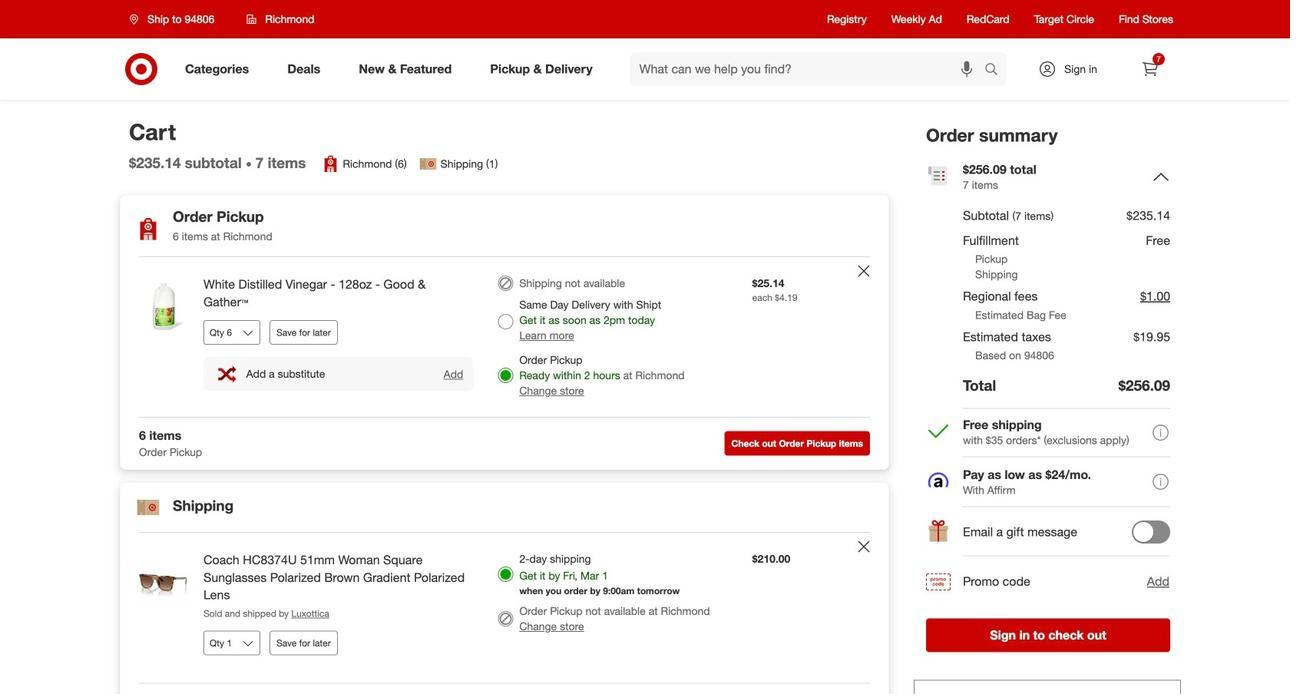 Task type: describe. For each thing, give the bounding box(es) containing it.
1 cart item ready to fulfill group from the top
[[121, 257, 889, 417]]

not available radio
[[498, 612, 514, 627]]

Store pickup radio
[[498, 368, 514, 383]]



Task type: locate. For each thing, give the bounding box(es) containing it.
None radio
[[498, 276, 514, 291], [498, 567, 514, 582], [498, 276, 514, 291], [498, 567, 514, 582]]

affirm image
[[929, 473, 949, 488]]

list
[[321, 155, 498, 173]]

1 vertical spatial cart item ready to fulfill group
[[121, 533, 889, 683]]

None radio
[[498, 314, 514, 330]]

What can we help you find? suggestions appear below search field
[[631, 52, 989, 86]]

0 vertical spatial cart item ready to fulfill group
[[121, 257, 889, 417]]

2 cart item ready to fulfill group from the top
[[121, 533, 889, 683]]

coach hc8374u 51mm woman square sunglasses polarized brown gradient polarized lens image
[[133, 552, 194, 613]]

affirm image
[[927, 471, 951, 495]]

none radio inside cart item ready to fulfill group
[[498, 314, 514, 330]]

cart item ready to fulfill group
[[121, 257, 889, 417], [121, 533, 889, 683]]

white distilled vinegar - 128oz - good &#38; gather&#8482; image
[[133, 276, 194, 337]]



Task type: vqa. For each thing, say whether or not it's contained in the screenshot.
hours.
no



